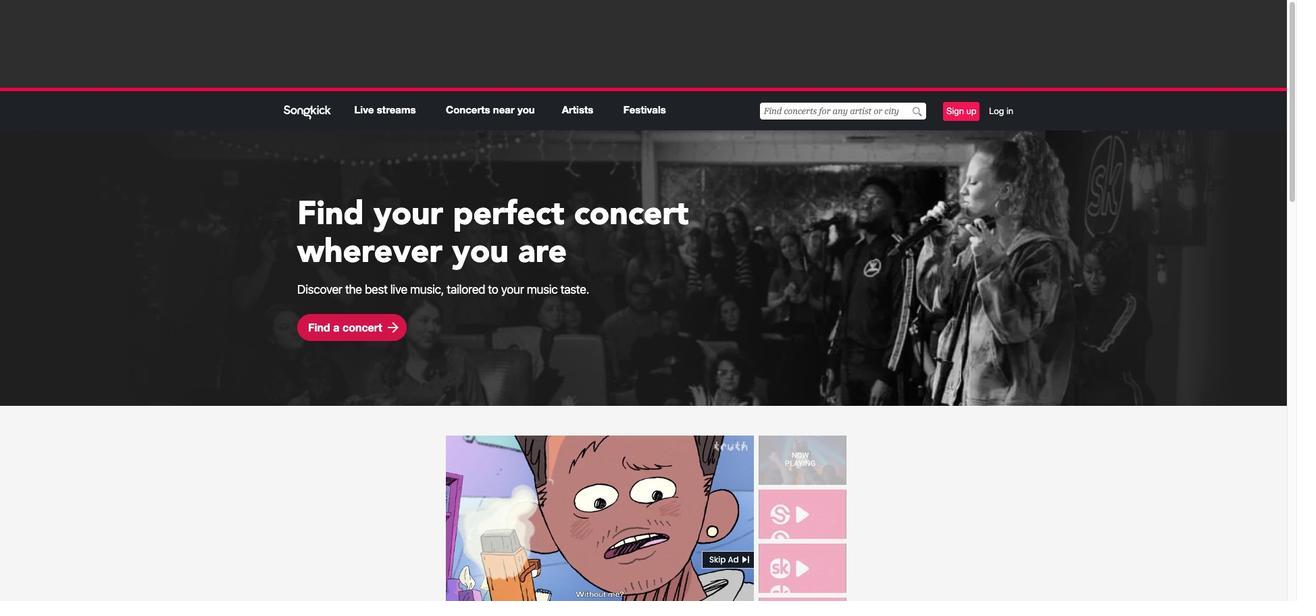 Task type: locate. For each thing, give the bounding box(es) containing it.
1 vertical spatial your
[[501, 282, 524, 297]]

1 vertical spatial concert
[[343, 321, 382, 334]]

in
[[1007, 106, 1014, 116]]

you
[[518, 103, 535, 116], [452, 230, 509, 274]]

live streams link
[[354, 103, 416, 116]]

a
[[333, 321, 340, 334]]

find inside find your perfect concert wherever you are
[[297, 192, 364, 237]]

discover the best live music, tailored to your music taste.
[[297, 282, 589, 297]]

your inside find your perfect concert wherever you are
[[374, 192, 443, 237]]

log in link
[[989, 105, 1014, 118]]

your
[[374, 192, 443, 237], [501, 282, 524, 297]]

best
[[365, 282, 388, 297]]

concerts near you link
[[446, 103, 535, 116]]

festivals link
[[624, 103, 666, 116]]

sign up link
[[943, 102, 980, 121]]

1 vertical spatial find
[[308, 321, 330, 334]]

the
[[345, 282, 362, 297]]

skip
[[710, 554, 726, 566]]

1 horizontal spatial concert
[[574, 192, 689, 237]]

concert
[[574, 192, 689, 237], [343, 321, 382, 334]]

find
[[297, 192, 364, 237], [308, 321, 330, 334]]

wherever
[[297, 230, 443, 274]]

ad
[[728, 554, 739, 566]]

0 vertical spatial you
[[518, 103, 535, 116]]

0 vertical spatial concert
[[574, 192, 689, 237]]

skip ad
[[710, 554, 739, 566]]

0 horizontal spatial your
[[374, 192, 443, 237]]

music,
[[410, 282, 444, 297]]

streams
[[377, 103, 416, 116]]

0 vertical spatial find
[[297, 192, 364, 237]]

live
[[390, 282, 407, 297]]

search image
[[913, 107, 923, 117]]

find inside find a concert link
[[308, 321, 330, 334]]

sign
[[947, 106, 964, 116]]

find a concert
[[308, 321, 382, 334]]

0 horizontal spatial you
[[452, 230, 509, 274]]

1 vertical spatial you
[[452, 230, 509, 274]]

live
[[354, 103, 374, 116]]

you inside find your perfect concert wherever you are
[[452, 230, 509, 274]]

you up to
[[452, 230, 509, 274]]

you right near
[[518, 103, 535, 116]]

0 vertical spatial your
[[374, 192, 443, 237]]



Task type: vqa. For each thing, say whether or not it's contained in the screenshot.
"and"
no



Task type: describe. For each thing, give the bounding box(es) containing it.
Find concerts for any artist or city search field
[[761, 103, 927, 120]]

to
[[488, 282, 498, 297]]

concerts near you
[[446, 103, 535, 116]]

log in
[[989, 106, 1014, 116]]

tailored
[[447, 282, 485, 297]]

perfect
[[453, 192, 565, 237]]

festivals
[[624, 103, 666, 116]]

are
[[518, 230, 567, 274]]

1 horizontal spatial you
[[518, 103, 535, 116]]

1 horizontal spatial your
[[501, 282, 524, 297]]

0 horizontal spatial concert
[[343, 321, 382, 334]]

find a concert link
[[297, 314, 407, 341]]

music
[[527, 282, 558, 297]]

up
[[967, 106, 977, 116]]

concert inside find your perfect concert wherever you are
[[574, 192, 689, 237]]

find for find a concert
[[308, 321, 330, 334]]

artists link
[[562, 103, 594, 116]]

concerts
[[446, 103, 490, 116]]

discover
[[297, 282, 343, 297]]

artists
[[562, 103, 594, 116]]

find for find your perfect concert wherever you are
[[297, 192, 364, 237]]

near
[[493, 103, 515, 116]]

taste.
[[561, 282, 589, 297]]

log
[[989, 106, 1004, 116]]

find your perfect concert wherever you are
[[297, 192, 689, 274]]

sign up
[[947, 106, 977, 116]]

live streams
[[354, 103, 416, 116]]



